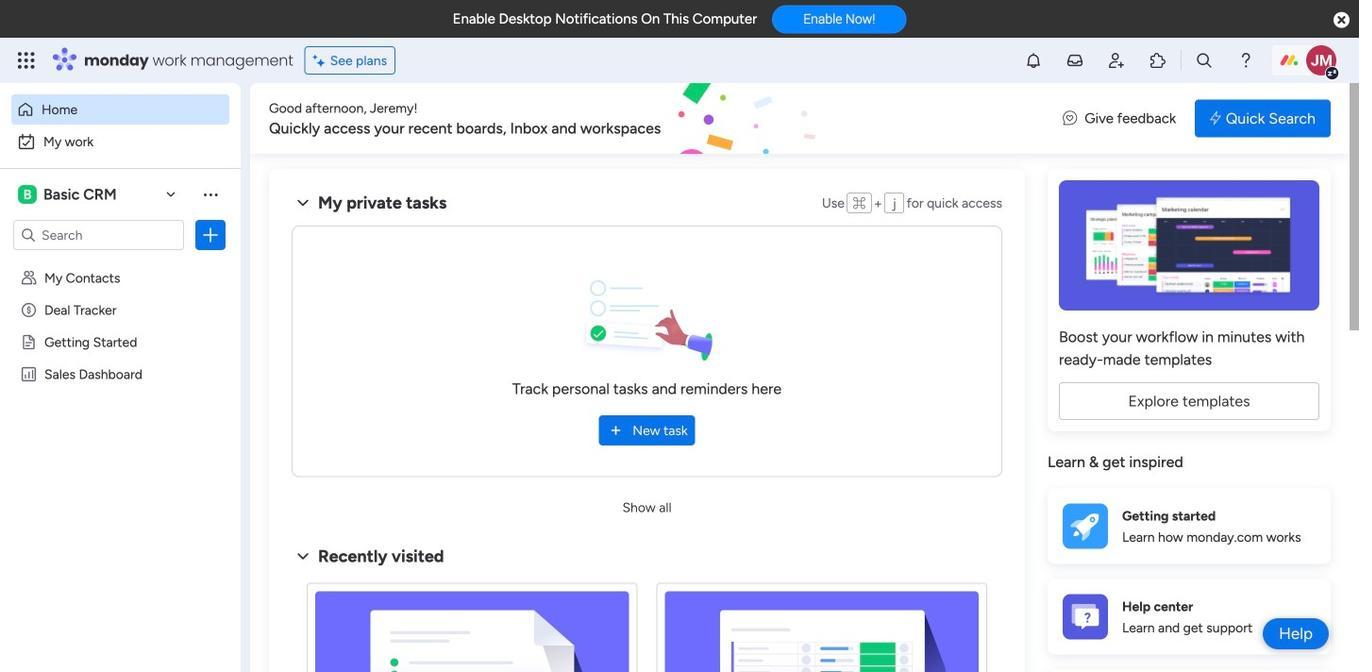 Task type: vqa. For each thing, say whether or not it's contained in the screenshot.
dapulse x slim icon
no



Task type: locate. For each thing, give the bounding box(es) containing it.
2 vertical spatial option
[[0, 261, 241, 265]]

list box
[[0, 258, 241, 645]]

public board image
[[20, 333, 38, 351]]

1 vertical spatial option
[[11, 127, 229, 157]]

monday marketplace image
[[1149, 51, 1168, 70]]

option
[[11, 94, 229, 125], [11, 127, 229, 157], [0, 261, 241, 265]]

Search in workspace field
[[40, 224, 158, 246]]

help image
[[1237, 51, 1256, 70]]

getting started element
[[1048, 489, 1331, 564]]

update feed image
[[1066, 51, 1085, 70]]

see plans image
[[313, 50, 330, 71]]

workspace options image
[[201, 185, 220, 204]]



Task type: describe. For each thing, give the bounding box(es) containing it.
public dashboard image
[[20, 365, 38, 383]]

select product image
[[17, 51, 36, 70]]

search everything image
[[1195, 51, 1214, 70]]

jeremy miller image
[[1307, 45, 1337, 76]]

options image
[[201, 226, 220, 245]]

v2 bolt switch image
[[1210, 108, 1222, 129]]

0 vertical spatial option
[[11, 94, 229, 125]]

invite members image
[[1107, 51, 1126, 70]]

workspace image
[[18, 184, 37, 205]]

help center element
[[1048, 579, 1331, 655]]

notifications image
[[1024, 51, 1043, 70]]

v2 user feedback image
[[1063, 108, 1077, 129]]

templates image image
[[1065, 180, 1314, 311]]

workspace selection element
[[18, 183, 120, 206]]

quick search results list box
[[292, 568, 1003, 672]]

dapulse close image
[[1334, 11, 1350, 30]]

close my private tasks image
[[292, 192, 314, 214]]

close recently visited image
[[292, 545, 314, 568]]



